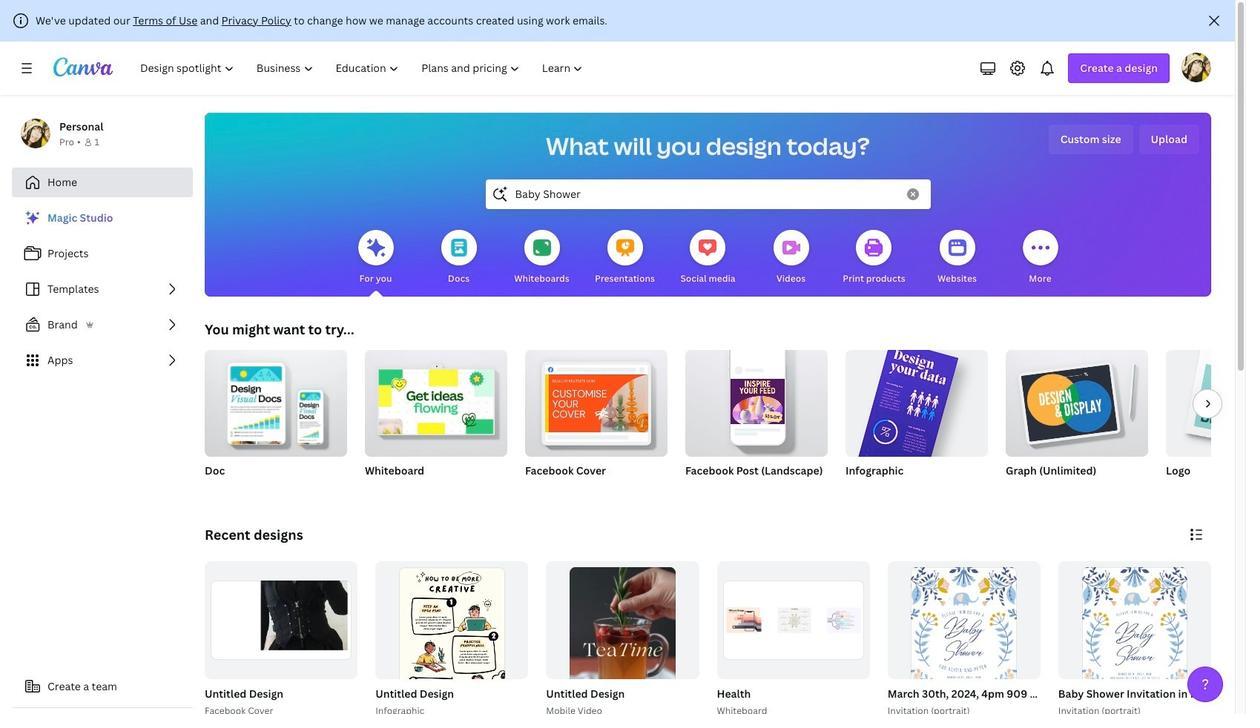 Task type: describe. For each thing, give the bounding box(es) containing it.
top level navigation element
[[131, 53, 596, 83]]

stephanie aranda image
[[1182, 53, 1211, 82]]



Task type: locate. For each thing, give the bounding box(es) containing it.
None search field
[[486, 180, 931, 209]]

list
[[12, 203, 193, 375]]

Search search field
[[515, 180, 898, 208]]

group
[[844, 339, 988, 529], [844, 339, 988, 529], [365, 344, 507, 497], [365, 344, 507, 457], [525, 344, 668, 497], [525, 344, 668, 457], [685, 344, 828, 497], [685, 344, 828, 457], [1006, 344, 1148, 497], [1006, 344, 1148, 457], [205, 350, 347, 497], [1166, 350, 1246, 497], [1166, 350, 1246, 457], [202, 562, 358, 714], [373, 562, 528, 714], [375, 562, 528, 714], [543, 562, 699, 714], [546, 562, 699, 714], [714, 562, 870, 714], [717, 562, 870, 679], [885, 562, 1169, 714], [888, 562, 1041, 714], [1055, 562, 1246, 714], [1058, 562, 1211, 714]]



Task type: vqa. For each thing, say whether or not it's contained in the screenshot.
Owner BUTTON
no



